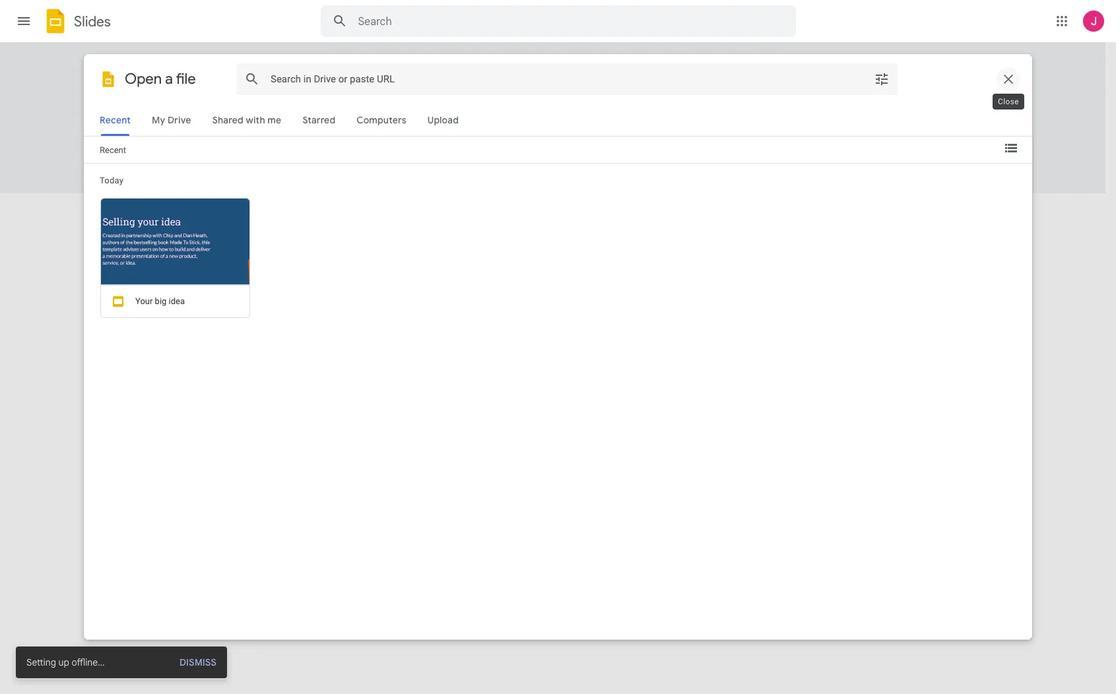 Task type: vqa. For each thing, say whether or not it's contained in the screenshot.
big
yes



Task type: locate. For each thing, give the bounding box(es) containing it.
list box
[[177, 79, 936, 194]]

1 vertical spatial idea
[[258, 251, 278, 263]]

1 vertical spatial big
[[242, 251, 256, 263]]

presentation
[[239, 57, 300, 70]]

1 horizontal spatial big
[[326, 153, 340, 165]]

portfolio
[[681, 153, 719, 165]]

big
[[326, 153, 340, 165], [242, 251, 256, 263]]

your big idea
[[305, 153, 361, 165], [220, 251, 278, 263]]

0 vertical spatial idea
[[342, 153, 361, 165]]

idea
[[342, 153, 361, 165], [258, 251, 278, 263]]

today
[[184, 209, 214, 222], [184, 214, 210, 226]]

0 vertical spatial big
[[326, 153, 340, 165]]

setting up offline…
[[26, 657, 105, 669]]

1 today from the top
[[184, 209, 214, 222]]

start a new presentation heading
[[182, 42, 769, 85]]

your big idea option
[[173, 0, 943, 695], [302, 82, 416, 178]]

0 horizontal spatial your
[[220, 251, 239, 263]]

0 horizontal spatial big
[[242, 251, 256, 263]]

start a new presentation
[[182, 57, 300, 70]]

0 vertical spatial your
[[305, 153, 324, 165]]

0 horizontal spatial your big idea
[[220, 251, 278, 263]]

1 horizontal spatial idea
[[342, 153, 361, 165]]

a
[[208, 57, 214, 70]]

section
[[16, 647, 227, 679]]

0 horizontal spatial idea
[[258, 251, 278, 263]]

your
[[305, 153, 324, 165], [220, 251, 239, 263]]

None search field
[[321, 5, 796, 37]]

offline…
[[72, 657, 105, 669]]

1 horizontal spatial your big idea
[[305, 153, 361, 165]]

1 horizontal spatial your
[[305, 153, 324, 165]]

section containing setting up offline…
[[16, 647, 227, 679]]

blank
[[179, 153, 203, 165]]

setting
[[26, 657, 56, 669]]

search image
[[327, 8, 353, 34]]



Task type: describe. For each thing, give the bounding box(es) containing it.
lookbook option
[[804, 82, 918, 174]]

today inside heading
[[184, 209, 214, 222]]

template gallery
[[777, 57, 852, 68]]

lookbook
[[807, 153, 850, 165]]

today heading
[[173, 193, 526, 236]]

photo
[[430, 153, 456, 165]]

main menu image
[[16, 13, 32, 29]]

slides link
[[42, 8, 111, 37]]

blank option
[[177, 82, 291, 174]]

wedding
[[556, 153, 594, 165]]

slides
[[74, 12, 111, 30]]

dismiss button
[[173, 656, 217, 670]]

1 vertical spatial your
[[220, 251, 239, 263]]

1 vertical spatial your big idea
[[220, 251, 278, 263]]

2 today from the top
[[184, 214, 210, 226]]

start
[[182, 57, 205, 70]]

template
[[777, 57, 818, 68]]

photo album option
[[428, 82, 542, 174]]

dismiss
[[180, 657, 217, 669]]

portfolio option
[[678, 82, 793, 174]]

0 vertical spatial your big idea
[[305, 153, 361, 165]]

album
[[458, 153, 485, 165]]

new
[[217, 57, 236, 70]]

list box containing blank
[[177, 79, 936, 194]]

template gallery button
[[769, 51, 882, 75]]

wedding option
[[553, 82, 667, 174]]

Search bar text field
[[358, 15, 763, 28]]

photo album
[[430, 153, 485, 165]]

gallery
[[821, 57, 852, 68]]

up
[[58, 657, 69, 669]]



